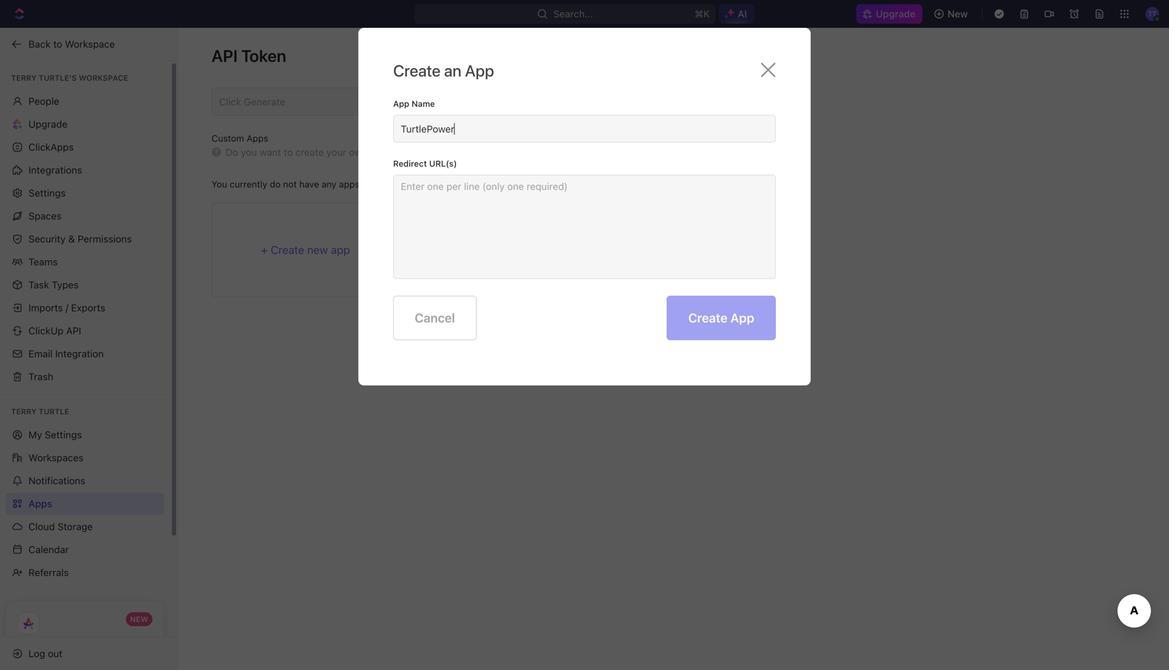 Task type: locate. For each thing, give the bounding box(es) containing it.
+ create new app
[[261, 243, 350, 257]]

1 vertical spatial settings
[[45, 429, 82, 441]]

upgrade up clickapps on the left top of the page
[[29, 118, 68, 130]]

email
[[29, 348, 53, 360]]

+
[[261, 243, 268, 257]]

0 horizontal spatial upgrade link
[[6, 113, 164, 135]]

app?
[[370, 147, 392, 158]]

task types
[[29, 279, 79, 291]]

1 vertical spatial upgrade
[[29, 118, 68, 130]]

1 horizontal spatial upgrade
[[876, 8, 916, 19]]

log out
[[29, 648, 63, 660]]

permissions
[[78, 233, 132, 245]]

create inside button
[[689, 311, 728, 325]]

1 vertical spatial app
[[393, 99, 410, 109]]

cancel
[[415, 311, 455, 325]]

upgrade
[[876, 8, 916, 19], [29, 118, 68, 130]]

to right want
[[284, 147, 293, 158]]

0 vertical spatial api
[[212, 46, 238, 65]]

imports / exports
[[29, 302, 105, 314]]

do
[[270, 179, 281, 189]]

settings up the spaces
[[29, 187, 66, 199]]

cancel button
[[393, 296, 477, 340]]

security & permissions
[[29, 233, 132, 245]]

create app button
[[667, 296, 776, 340]]

na﻿me
[[412, 99, 435, 109]]

teams link
[[6, 251, 164, 273]]

clickup
[[29, 325, 64, 337]]

out
[[48, 648, 63, 660]]

settings up workspaces
[[45, 429, 82, 441]]

0 horizontal spatial apps
[[29, 498, 52, 510]]

any
[[322, 179, 337, 189]]

have
[[299, 179, 319, 189]]

1 vertical spatial new
[[130, 615, 148, 624]]

api up the integration
[[66, 325, 81, 337]]

to right back
[[53, 38, 62, 50]]

api inside 'clickup api' link
[[66, 325, 81, 337]]

apps up you
[[247, 133, 268, 143]]

1 vertical spatial upgrade link
[[6, 113, 164, 135]]

Click Generate text field
[[219, 96, 572, 107]]

new inside button
[[948, 8, 968, 19]]

api left the token
[[212, 46, 238, 65]]

cloud
[[29, 521, 55, 533]]

settings
[[29, 187, 66, 199], [45, 429, 82, 441]]

upgrade left new button
[[876, 8, 916, 19]]

create for create an app
[[393, 61, 441, 80]]

trash link
[[6, 366, 164, 388]]

do
[[226, 147, 238, 158]]

calendar
[[29, 544, 69, 556]]

2 vertical spatial create
[[689, 311, 728, 325]]

clickup api link
[[6, 320, 164, 342]]

1 horizontal spatial app
[[465, 61, 494, 80]]

workspace
[[65, 38, 115, 50]]

clickup api
[[29, 325, 81, 337]]

0 vertical spatial new
[[948, 8, 968, 19]]

1 horizontal spatial new
[[948, 8, 968, 19]]

task
[[29, 279, 49, 291]]

apps up cloud
[[29, 498, 52, 510]]

0 vertical spatial to
[[53, 38, 62, 50]]

log
[[29, 648, 45, 660]]

redirect
[[393, 159, 427, 168]]

0 vertical spatial upgrade
[[876, 8, 916, 19]]

want
[[260, 147, 281, 158]]

1 vertical spatial api
[[66, 325, 81, 337]]

settings link
[[6, 182, 164, 204]]

new
[[948, 8, 968, 19], [130, 615, 148, 624]]

integrations link
[[6, 159, 164, 181]]

1 horizontal spatial to
[[284, 147, 293, 158]]

task types link
[[6, 274, 164, 296]]

not
[[283, 179, 297, 189]]

apps
[[339, 179, 360, 189]]

create
[[393, 61, 441, 80], [271, 243, 304, 257], [689, 311, 728, 325]]

0 vertical spatial apps
[[247, 133, 268, 143]]

exports
[[71, 302, 105, 314]]

2 vertical spatial app
[[731, 311, 755, 325]]

2 horizontal spatial app
[[731, 311, 755, 325]]

0 vertical spatial upgrade link
[[857, 4, 923, 24]]

app
[[331, 243, 350, 257]]

0 horizontal spatial api
[[66, 325, 81, 337]]

1 horizontal spatial upgrade link
[[857, 4, 923, 24]]

people
[[29, 95, 59, 107]]

2 horizontal spatial create
[[689, 311, 728, 325]]

0 horizontal spatial create
[[271, 243, 304, 257]]

api
[[212, 46, 238, 65], [66, 325, 81, 337]]

back to workspace
[[29, 38, 115, 50]]

new
[[307, 243, 328, 257]]

upgrade link
[[857, 4, 923, 24], [6, 113, 164, 135]]

create an app dialog
[[359, 28, 811, 386]]

spaces
[[29, 210, 62, 222]]

1 vertical spatial create
[[271, 243, 304, 257]]

my settings link
[[6, 424, 164, 446]]

to
[[53, 38, 62, 50], [284, 147, 293, 158]]

0 horizontal spatial new
[[130, 615, 148, 624]]

1 vertical spatial apps
[[29, 498, 52, 510]]

token
[[241, 46, 286, 65]]

1 horizontal spatial apps
[[247, 133, 268, 143]]

0 vertical spatial create
[[393, 61, 441, 80]]

your
[[327, 147, 346, 158]]

notifications
[[29, 475, 85, 487]]

currently
[[230, 179, 267, 189]]

my
[[29, 429, 42, 441]]

upgrade link up clickapps link
[[6, 113, 164, 135]]

1 vertical spatial to
[[284, 147, 293, 158]]

log out button
[[6, 643, 166, 665]]

custom apps
[[212, 133, 268, 143]]

0 horizontal spatial to
[[53, 38, 62, 50]]

custom
[[212, 133, 244, 143]]

api token
[[212, 46, 286, 65]]

upgrade link left new button
[[857, 4, 923, 24]]

1 horizontal spatial create
[[393, 61, 441, 80]]



Task type: describe. For each thing, give the bounding box(es) containing it.
clickapps
[[29, 141, 74, 153]]

apps inside "link"
[[29, 498, 52, 510]]

to inside button
[[53, 38, 62, 50]]

create app
[[689, 311, 755, 325]]

clickapps link
[[6, 136, 164, 158]]

create an app
[[393, 61, 494, 80]]

workspaces link
[[6, 447, 164, 469]]

app na﻿me
[[393, 99, 435, 109]]

an
[[444, 61, 462, 80]]

0 vertical spatial settings
[[29, 187, 66, 199]]

⌘k
[[695, 8, 710, 19]]

you currently do not have any apps authorized
[[212, 179, 407, 189]]

0 horizontal spatial app
[[393, 99, 410, 109]]

create for create app
[[689, 311, 728, 325]]

integrations
[[29, 164, 82, 176]]

0 horizontal spatial upgrade
[[29, 118, 68, 130]]

types
[[52, 279, 79, 291]]

security & permissions link
[[6, 228, 164, 250]]

imports / exports link
[[6, 297, 164, 319]]

1 horizontal spatial api
[[212, 46, 238, 65]]

&
[[68, 233, 75, 245]]

you
[[241, 147, 257, 158]]

people link
[[6, 90, 164, 112]]

trash
[[29, 371, 53, 383]]

app inside button
[[731, 311, 755, 325]]

Enter one per line (only one required) text field
[[401, 182, 769, 272]]

new button
[[928, 3, 977, 25]]

back to workspace button
[[6, 33, 165, 55]]

security
[[29, 233, 66, 245]]

create
[[296, 147, 324, 158]]

you
[[212, 179, 227, 189]]

calendar link
[[6, 539, 164, 561]]

/
[[66, 302, 68, 314]]

referrals
[[29, 567, 69, 579]]

apps link
[[6, 493, 164, 515]]

redirect url(s)
[[393, 159, 457, 168]]

integration
[[55, 348, 104, 360]]

referrals link
[[6, 562, 164, 584]]

spaces link
[[6, 205, 164, 227]]

do you want to create your own app?
[[226, 147, 395, 158]]

cloud storage
[[29, 521, 93, 533]]

authorized
[[362, 179, 407, 189]]

back
[[29, 38, 51, 50]]

cloud storage link
[[6, 516, 164, 538]]

notifications link
[[6, 470, 164, 492]]

url(s)
[[429, 159, 457, 168]]

email integration link
[[6, 343, 164, 365]]

search...
[[554, 8, 593, 19]]

0 vertical spatial app
[[465, 61, 494, 80]]

workspaces
[[29, 452, 84, 464]]

teams
[[29, 256, 58, 268]]

App Na﻿me text field
[[401, 123, 769, 135]]

imports
[[29, 302, 63, 314]]

own
[[349, 147, 368, 158]]

email integration
[[29, 348, 104, 360]]

storage
[[58, 521, 93, 533]]

my settings
[[29, 429, 82, 441]]



Task type: vqa. For each thing, say whether or not it's contained in the screenshot.
Hide dropdown button
no



